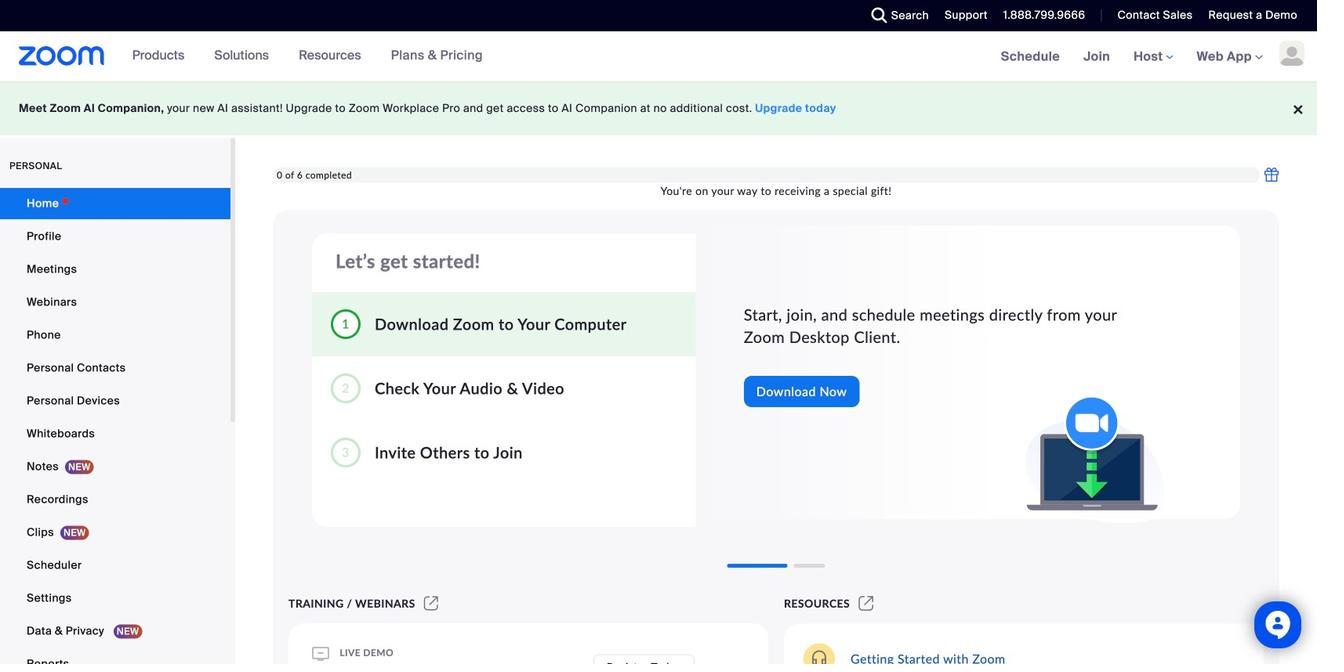 Task type: describe. For each thing, give the bounding box(es) containing it.
meetings navigation
[[989, 31, 1317, 83]]

zoom logo image
[[19, 46, 105, 66]]

product information navigation
[[120, 31, 495, 82]]

profile picture image
[[1280, 41, 1305, 66]]



Task type: locate. For each thing, give the bounding box(es) containing it.
window new image
[[422, 597, 441, 611], [856, 597, 876, 611]]

personal menu menu
[[0, 188, 231, 665]]

2 window new image from the left
[[856, 597, 876, 611]]

banner
[[0, 31, 1317, 83]]

footer
[[0, 82, 1317, 136]]

1 window new image from the left
[[422, 597, 441, 611]]

0 horizontal spatial window new image
[[422, 597, 441, 611]]

1 horizontal spatial window new image
[[856, 597, 876, 611]]



Task type: vqa. For each thing, say whether or not it's contained in the screenshot.
Window New icon
yes



